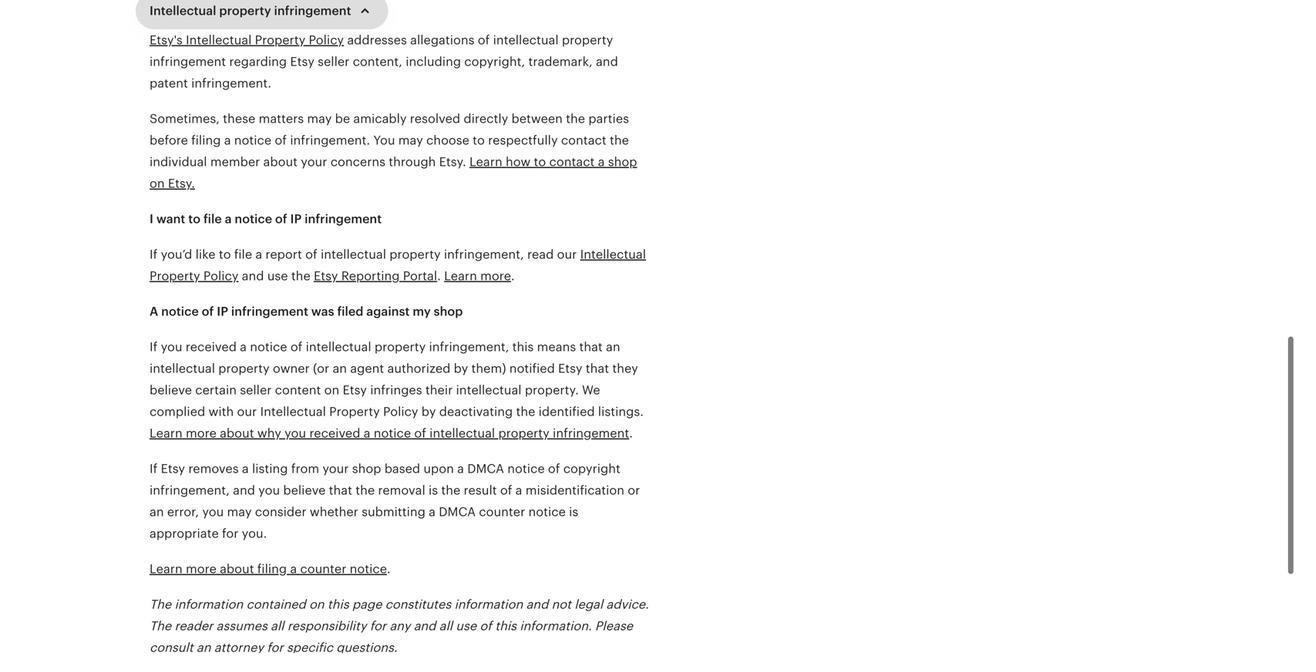 Task type: vqa. For each thing, say whether or not it's contained in the screenshot.
THE INFRINGEMENT in addresses allegations of intellectual property infringement regarding etsy seller content, including copyright, trademark, and patent infringement.
yes



Task type: locate. For each thing, give the bounding box(es) containing it.
a up member
[[224, 133, 231, 147]]

to down directly
[[473, 133, 485, 147]]

infringement. inside sometimes, these matters may be amicably resolved directly between the parties before filing a notice of infringement. you may choose to respectfully contact the individual member about your concerns through etsy.
[[290, 133, 370, 147]]

0 horizontal spatial is
[[429, 484, 438, 497]]

seller inside addresses allegations of intellectual property infringement regarding etsy seller content, including copyright, trademark, and patent infringement.
[[318, 55, 350, 69]]

learn more link
[[444, 269, 511, 283]]

infringes
[[370, 383, 422, 397]]

property inside dropdown button
[[219, 4, 271, 18]]

they
[[613, 362, 638, 376]]

1 horizontal spatial policy
[[309, 33, 344, 47]]

before
[[150, 133, 188, 147]]

more right portal
[[481, 269, 511, 283]]

sometimes, these matters may be amicably resolved directly between the parties before filing a notice of infringement. you may choose to respectfully contact the individual member about your concerns through etsy.
[[150, 112, 629, 169]]

of inside sometimes, these matters may be amicably resolved directly between the parties before filing a notice of infringement. you may choose to respectfully contact the individual member about your concerns through etsy.
[[275, 133, 287, 147]]

1 horizontal spatial received
[[310, 426, 361, 440]]

you up complied
[[161, 340, 182, 354]]

intellectual down the content
[[260, 405, 326, 419]]

information up the reader
[[175, 598, 243, 612]]

matters
[[259, 112, 304, 126]]

learn how to contact a shop on etsy.
[[150, 155, 637, 190]]

1 horizontal spatial use
[[456, 619, 477, 633]]

a right want
[[225, 212, 232, 226]]

by left the them)
[[454, 362, 468, 376]]

counter inside if etsy removes a listing from your shop based upon a dmca notice of copyright infringement, and you believe that the removal is the result of a misidentification or an error, you may consider whether submitting a dmca counter notice is appropriate for you.
[[479, 505, 525, 519]]

1 vertical spatial your
[[323, 462, 349, 476]]

ip up report
[[290, 212, 302, 226]]

2 if from the top
[[150, 340, 158, 354]]

specific
[[287, 641, 333, 653]]

about down with
[[220, 426, 254, 440]]

assumes
[[216, 619, 267, 633]]

file
[[204, 212, 222, 226], [234, 248, 252, 261]]

0 horizontal spatial counter
[[300, 562, 347, 576]]

if for if you'd like to file a report of intellectual property infringement, read our
[[150, 248, 158, 261]]

1 horizontal spatial property
[[255, 33, 306, 47]]

property up trademark,
[[562, 33, 613, 47]]

may up through
[[399, 133, 423, 147]]

0 vertical spatial your
[[301, 155, 327, 169]]

2 vertical spatial policy
[[383, 405, 418, 419]]

more down with
[[186, 426, 217, 440]]

notified
[[510, 362, 555, 376]]

1 horizontal spatial information
[[455, 598, 523, 612]]

for inside if etsy removes a listing from your shop based upon a dmca notice of copyright infringement, and you believe that the removal is the result of a misidentification or an error, you may consider whether submitting a dmca counter notice is appropriate for you.
[[222, 527, 239, 541]]

contact down parties
[[561, 133, 607, 147]]

0 horizontal spatial by
[[422, 405, 436, 419]]

including
[[406, 55, 461, 69]]

this up notified
[[513, 340, 534, 354]]

if left you'd on the left top
[[150, 248, 158, 261]]

be
[[335, 112, 350, 126]]

learn down complied
[[150, 426, 183, 440]]

etsy. inside learn how to contact a shop on etsy.
[[168, 177, 195, 190]]

. inside if you received a notice of intellectual property infringement, this means that an intellectual property owner (or an agent authorized by them) notified etsy that they believe certain seller content on etsy infringes their intellectual property. we complied with our intellectual property policy by deactivating the identified listings. learn more about why you received a notice of intellectual property infringement .
[[630, 426, 633, 440]]

0 horizontal spatial use
[[267, 269, 288, 283]]

an left error,
[[150, 505, 164, 519]]

believe
[[150, 383, 192, 397], [283, 484, 326, 497]]

about
[[263, 155, 298, 169], [220, 426, 254, 440], [220, 562, 254, 576]]

on
[[150, 177, 165, 190], [324, 383, 340, 397], [309, 598, 324, 612]]

all down constitutes
[[439, 619, 453, 633]]

a right submitting
[[429, 505, 436, 519]]

concerns
[[331, 155, 386, 169]]

0 vertical spatial on
[[150, 177, 165, 190]]

that up the whether
[[329, 484, 352, 497]]

notice right a
[[161, 305, 199, 319]]

property up regarding
[[255, 33, 306, 47]]

you right error,
[[202, 505, 224, 519]]

0 vertical spatial file
[[204, 212, 222, 226]]

1 vertical spatial seller
[[240, 383, 272, 397]]

believe up complied
[[150, 383, 192, 397]]

of up the copyright,
[[478, 33, 490, 47]]

2 vertical spatial on
[[309, 598, 324, 612]]

0 vertical spatial policy
[[309, 33, 344, 47]]

0 horizontal spatial policy
[[204, 269, 239, 283]]

0 vertical spatial by
[[454, 362, 468, 376]]

a inside learn how to contact a shop on etsy.
[[598, 155, 605, 169]]

infringement down identified
[[553, 426, 630, 440]]

all
[[271, 619, 284, 633], [439, 619, 453, 633]]

an inside the information contained on this page constitutes information and not legal advice. the reader assumes all responsibility for any and all use of this information. please consult an attorney for specific questions.
[[197, 641, 211, 653]]

a right result
[[516, 484, 523, 497]]

allegations
[[410, 33, 475, 47]]

0 horizontal spatial all
[[271, 619, 284, 633]]

2 vertical spatial shop
[[352, 462, 381, 476]]

if inside if etsy removes a listing from your shop based upon a dmca notice of copyright infringement, and you believe that the removal is the result of a misidentification or an error, you may consider whether submitting a dmca counter notice is appropriate for you.
[[150, 462, 158, 476]]

may
[[307, 112, 332, 126], [399, 133, 423, 147], [227, 505, 252, 519]]

advice.
[[607, 598, 649, 612]]

addresses
[[347, 33, 407, 47]]

please
[[595, 619, 633, 633]]

you down listing
[[258, 484, 280, 497]]

0 vertical spatial infringement,
[[444, 248, 524, 261]]

infringement. inside addresses allegations of intellectual property infringement regarding etsy seller content, including copyright, trademark, and patent infringement.
[[191, 76, 271, 90]]

of
[[478, 33, 490, 47], [275, 133, 287, 147], [275, 212, 287, 226], [306, 248, 318, 261], [202, 305, 214, 319], [291, 340, 303, 354], [414, 426, 426, 440], [548, 462, 560, 476], [500, 484, 512, 497], [480, 619, 492, 633]]

1 vertical spatial dmca
[[439, 505, 476, 519]]

about down you.
[[220, 562, 254, 576]]

our inside if you received a notice of intellectual property infringement, this means that an intellectual property owner (or an agent authorized by them) notified etsy that they believe certain seller content on etsy infringes their intellectual property. we complied with our intellectual property policy by deactivating the identified listings. learn more about why you received a notice of intellectual property infringement .
[[237, 405, 257, 419]]

of right report
[[306, 248, 318, 261]]

for left any
[[370, 619, 386, 633]]

1 vertical spatial that
[[586, 362, 609, 376]]

infringement, up error,
[[150, 484, 230, 497]]

1 vertical spatial by
[[422, 405, 436, 419]]

a down parties
[[598, 155, 605, 169]]

contact down the "respectfully"
[[550, 155, 595, 169]]

this left information.
[[495, 619, 517, 633]]

intellectual up certain
[[150, 362, 215, 376]]

1 vertical spatial on
[[324, 383, 340, 397]]

counter down result
[[479, 505, 525, 519]]

infringement inside addresses allegations of intellectual property infringement regarding etsy seller content, including copyright, trademark, and patent infringement.
[[150, 55, 226, 69]]

our
[[557, 248, 577, 261], [237, 405, 257, 419]]

1 horizontal spatial our
[[557, 248, 577, 261]]

deactivating
[[439, 405, 513, 419]]

2 vertical spatial if
[[150, 462, 158, 476]]

0 vertical spatial counter
[[479, 505, 525, 519]]

property inside intellectual property policy
[[150, 269, 200, 283]]

2 horizontal spatial for
[[370, 619, 386, 633]]

notice up report
[[235, 212, 272, 226]]

shop
[[608, 155, 637, 169], [434, 305, 463, 319], [352, 462, 381, 476]]

0 horizontal spatial filing
[[191, 133, 221, 147]]

intellectual right read
[[580, 248, 646, 261]]

these
[[223, 112, 256, 126]]

etsy inside addresses allegations of intellectual property infringement regarding etsy seller content, including copyright, trademark, and patent infringement.
[[290, 55, 315, 69]]

notice
[[234, 133, 272, 147], [235, 212, 272, 226], [161, 305, 199, 319], [250, 340, 287, 354], [374, 426, 411, 440], [508, 462, 545, 476], [529, 505, 566, 519], [350, 562, 387, 576]]

2 horizontal spatial property
[[329, 405, 380, 419]]

etsy's
[[150, 33, 183, 47]]

1 horizontal spatial by
[[454, 362, 468, 376]]

learn more about why you received a notice of intellectual property infringement link
[[150, 426, 630, 440]]

shop inside if etsy removes a listing from your shop based upon a dmca notice of copyright infringement, and you believe that the removal is the result of a misidentification or an error, you may consider whether submitting a dmca counter notice is appropriate for you.
[[352, 462, 381, 476]]

between
[[512, 112, 563, 126]]

through
[[389, 155, 436, 169]]

if inside if you received a notice of intellectual property infringement, this means that an intellectual property owner (or an agent authorized by them) notified etsy that they believe certain seller content on etsy infringes their intellectual property. we complied with our intellectual property policy by deactivating the identified listings. learn more about why you received a notice of intellectual property infringement .
[[150, 340, 158, 354]]

received up certain
[[186, 340, 237, 354]]

2 vertical spatial that
[[329, 484, 352, 497]]

1 horizontal spatial shop
[[434, 305, 463, 319]]

0 horizontal spatial etsy.
[[168, 177, 195, 190]]

1 vertical spatial our
[[237, 405, 257, 419]]

the
[[150, 598, 171, 612], [150, 619, 171, 633]]

0 vertical spatial contact
[[561, 133, 607, 147]]

if
[[150, 248, 158, 261], [150, 340, 158, 354], [150, 462, 158, 476]]

want
[[156, 212, 185, 226]]

1 horizontal spatial counter
[[479, 505, 525, 519]]

that
[[580, 340, 603, 354], [586, 362, 609, 376], [329, 484, 352, 497]]

policy left addresses
[[309, 33, 344, 47]]

0 vertical spatial property
[[255, 33, 306, 47]]

believe inside if you received a notice of intellectual property infringement, this means that an intellectual property owner (or an agent authorized by them) notified etsy that they believe certain seller content on etsy infringes their intellectual property. we complied with our intellectual property policy by deactivating the identified listings. learn more about why you received a notice of intellectual property infringement .
[[150, 383, 192, 397]]

1 vertical spatial about
[[220, 426, 254, 440]]

the
[[566, 112, 585, 126], [610, 133, 629, 147], [291, 269, 311, 283], [516, 405, 536, 419], [356, 484, 375, 497], [441, 484, 461, 497]]

0 vertical spatial this
[[513, 340, 534, 354]]

1 horizontal spatial seller
[[318, 55, 350, 69]]

notice down these
[[234, 133, 272, 147]]

1 vertical spatial may
[[399, 133, 423, 147]]

learn how to contact a shop on etsy. link
[[150, 155, 637, 190]]

and right trademark,
[[596, 55, 618, 69]]

filed
[[337, 305, 364, 319]]

etsy's intellectual property policy
[[150, 33, 344, 47]]

you.
[[242, 527, 267, 541]]

use
[[267, 269, 288, 283], [456, 619, 477, 633]]

that inside if etsy removes a listing from your shop based upon a dmca notice of copyright infringement, and you believe that the removal is the result of a misidentification or an error, you may consider whether submitting a dmca counter notice is appropriate for you.
[[329, 484, 352, 497]]

if left removes
[[150, 462, 158, 476]]

2 vertical spatial infringement,
[[150, 484, 230, 497]]

received
[[186, 340, 237, 354], [310, 426, 361, 440]]

1 vertical spatial contact
[[550, 155, 595, 169]]

received up from
[[310, 426, 361, 440]]

1 horizontal spatial all
[[439, 619, 453, 633]]

you'd
[[161, 248, 192, 261]]

0 vertical spatial shop
[[608, 155, 637, 169]]

contained
[[246, 598, 306, 612]]

filing inside sometimes, these matters may be amicably resolved directly between the parties before filing a notice of infringement. you may choose to respectfully contact the individual member about your concerns through etsy.
[[191, 133, 221, 147]]

intellectual down intellectual property infringement
[[186, 33, 252, 47]]

0 horizontal spatial may
[[227, 505, 252, 519]]

2 vertical spatial may
[[227, 505, 252, 519]]

infringement, inside if you received a notice of intellectual property infringement, this means that an intellectual property owner (or an agent authorized by them) notified etsy that they believe certain seller content on etsy infringes their intellectual property. we complied with our intellectual property policy by deactivating the identified listings. learn more about why you received a notice of intellectual property infringement .
[[429, 340, 509, 354]]

0 vertical spatial infringement.
[[191, 76, 271, 90]]

contact inside sometimes, these matters may be amicably resolved directly between the parties before filing a notice of infringement. you may choose to respectfully contact the individual member about your concerns through etsy.
[[561, 133, 607, 147]]

infringement inside dropdown button
[[274, 4, 351, 18]]

not
[[552, 598, 572, 612]]

is
[[429, 484, 438, 497], [569, 505, 579, 519]]

identified
[[539, 405, 595, 419]]

that right "means"
[[580, 340, 603, 354]]

1 horizontal spatial infringement.
[[290, 133, 370, 147]]

if for if etsy removes a listing from your shop based upon a dmca notice of copyright infringement, and you believe that the removal is the result of a misidentification or an error, you may consider whether submitting a dmca counter notice is appropriate for you.
[[150, 462, 158, 476]]

1 vertical spatial infringement,
[[429, 340, 509, 354]]

0 vertical spatial if
[[150, 248, 158, 261]]

3 if from the top
[[150, 462, 158, 476]]

your inside if etsy removes a listing from your shop based upon a dmca notice of copyright infringement, and you believe that the removal is the result of a misidentification or an error, you may consider whether submitting a dmca counter notice is appropriate for you.
[[323, 462, 349, 476]]

counter
[[479, 505, 525, 519], [300, 562, 347, 576]]

0 horizontal spatial infringement.
[[191, 76, 271, 90]]

0 horizontal spatial file
[[204, 212, 222, 226]]

infringement up if you'd like to file a report of intellectual property infringement, read our
[[305, 212, 382, 226]]

shop inside learn how to contact a shop on etsy.
[[608, 155, 637, 169]]

0 vertical spatial our
[[557, 248, 577, 261]]

1 vertical spatial etsy.
[[168, 177, 195, 190]]

the down parties
[[610, 133, 629, 147]]

1 information from the left
[[175, 598, 243, 612]]

consult
[[150, 641, 193, 653]]

1 horizontal spatial for
[[267, 641, 284, 653]]

error,
[[167, 505, 199, 519]]

etsy. down choose
[[439, 155, 466, 169]]

on inside the information contained on this page constitutes information and not legal advice. the reader assumes all responsibility for any and all use of this information. please consult an attorney for specific questions.
[[309, 598, 324, 612]]

0 horizontal spatial our
[[237, 405, 257, 419]]

on down "(or"
[[324, 383, 340, 397]]

your inside sometimes, these matters may be amicably resolved directly between the parties before filing a notice of infringement. you may choose to respectfully contact the individual member about your concerns through etsy.
[[301, 155, 327, 169]]

against
[[367, 305, 410, 319]]

2 all from the left
[[439, 619, 453, 633]]

0 horizontal spatial property
[[150, 269, 200, 283]]

a
[[224, 133, 231, 147], [598, 155, 605, 169], [225, 212, 232, 226], [256, 248, 262, 261], [240, 340, 247, 354], [364, 426, 371, 440], [242, 462, 249, 476], [457, 462, 464, 476], [516, 484, 523, 497], [429, 505, 436, 519], [290, 562, 297, 576]]

etsy.
[[439, 155, 466, 169], [168, 177, 195, 190]]

authorized
[[388, 362, 451, 376]]

1 horizontal spatial etsy.
[[439, 155, 466, 169]]

2 horizontal spatial policy
[[383, 405, 418, 419]]

listing
[[252, 462, 288, 476]]

0 vertical spatial about
[[263, 155, 298, 169]]

shop left based
[[352, 462, 381, 476]]

questions.
[[336, 641, 398, 653]]

complied
[[150, 405, 205, 419]]

our right with
[[237, 405, 257, 419]]

shop down parties
[[608, 155, 637, 169]]

0 vertical spatial ip
[[290, 212, 302, 226]]

0 horizontal spatial information
[[175, 598, 243, 612]]

1 vertical spatial the
[[150, 619, 171, 633]]

1 vertical spatial policy
[[204, 269, 239, 283]]

etsy left removes
[[161, 462, 185, 476]]

1 horizontal spatial believe
[[283, 484, 326, 497]]

believe inside if etsy removes a listing from your shop based upon a dmca notice of copyright infringement, and you believe that the removal is the result of a misidentification or an error, you may consider whether submitting a dmca counter notice is appropriate for you.
[[283, 484, 326, 497]]

property down you'd on the left top
[[150, 269, 200, 283]]

learn left how at the left of the page
[[470, 155, 503, 169]]

infringement.
[[191, 76, 271, 90], [290, 133, 370, 147]]

listings.
[[598, 405, 644, 419]]

you
[[161, 340, 182, 354], [285, 426, 306, 440], [258, 484, 280, 497], [202, 505, 224, 519]]

notice inside sometimes, these matters may be amicably resolved directly between the parties before filing a notice of infringement. you may choose to respectfully contact the individual member about your concerns through etsy.
[[234, 133, 272, 147]]

notice up misidentification
[[508, 462, 545, 476]]

the down upon
[[441, 484, 461, 497]]

on down individual
[[150, 177, 165, 190]]

learn inside if you received a notice of intellectual property infringement, this means that an intellectual property owner (or an agent authorized by them) notified etsy that they believe certain seller content on etsy infringes their intellectual property. we complied with our intellectual property policy by deactivating the identified listings. learn more about why you received a notice of intellectual property infringement .
[[150, 426, 183, 440]]

0 horizontal spatial seller
[[240, 383, 272, 397]]

infringement up addresses
[[274, 4, 351, 18]]

1 horizontal spatial is
[[569, 505, 579, 519]]

intellectual down deactivating at the bottom left of page
[[430, 426, 495, 440]]

for left you.
[[222, 527, 239, 541]]

and
[[596, 55, 618, 69], [242, 269, 264, 283], [233, 484, 255, 497], [526, 598, 549, 612], [414, 619, 436, 633]]

1 vertical spatial counter
[[300, 562, 347, 576]]

removal
[[378, 484, 426, 497]]

more inside if you received a notice of intellectual property infringement, this means that an intellectual property owner (or an agent authorized by them) notified etsy that they believe certain seller content on etsy infringes their intellectual property. we complied with our intellectual property policy by deactivating the identified listings. learn more about why you received a notice of intellectual property infringement .
[[186, 426, 217, 440]]

member
[[210, 155, 260, 169]]

page
[[352, 598, 382, 612]]

all down the contained
[[271, 619, 284, 633]]

seller
[[318, 55, 350, 69], [240, 383, 272, 397]]

1 vertical spatial infringement.
[[290, 133, 370, 147]]

to right how at the left of the page
[[534, 155, 546, 169]]

1 horizontal spatial filing
[[257, 562, 287, 576]]

property up certain
[[218, 362, 270, 376]]

0 horizontal spatial received
[[186, 340, 237, 354]]

1 vertical spatial property
[[150, 269, 200, 283]]

0 vertical spatial filing
[[191, 133, 221, 147]]

learn more about filing a counter notice link
[[150, 562, 387, 576]]

a up the contained
[[290, 562, 297, 576]]

a inside sometimes, these matters may be amicably resolved directly between the parties before filing a notice of infringement. you may choose to respectfully contact the individual member about your concerns through etsy.
[[224, 133, 231, 147]]

infringement, up "learn more" link
[[444, 248, 524, 261]]

property up learn more about why you received a notice of intellectual property infringement link
[[329, 405, 380, 419]]

of inside the information contained on this page constitutes information and not legal advice. the reader assumes all responsibility for any and all use of this information. please consult an attorney for specific questions.
[[480, 619, 492, 633]]

reporting
[[341, 269, 400, 283]]

intellectual
[[150, 4, 216, 18], [186, 33, 252, 47], [580, 248, 646, 261], [260, 405, 326, 419]]

your right from
[[323, 462, 349, 476]]

1 if from the top
[[150, 248, 158, 261]]

counter up the responsibility
[[300, 562, 347, 576]]

of up based
[[414, 426, 426, 440]]

0 vertical spatial for
[[222, 527, 239, 541]]

the down property.
[[516, 405, 536, 419]]

use right any
[[456, 619, 477, 633]]

1 vertical spatial file
[[234, 248, 252, 261]]

dmca
[[468, 462, 504, 476], [439, 505, 476, 519]]

learn inside learn how to contact a shop on etsy.
[[470, 155, 503, 169]]

infringement
[[274, 4, 351, 18], [150, 55, 226, 69], [305, 212, 382, 226], [231, 305, 308, 319], [553, 426, 630, 440]]

learn
[[470, 155, 503, 169], [444, 269, 477, 283], [150, 426, 183, 440], [150, 562, 183, 576]]

0 vertical spatial seller
[[318, 55, 350, 69]]

if etsy removes a listing from your shop based upon a dmca notice of copyright infringement, and you believe that the removal is the result of a misidentification or an error, you may consider whether submitting a dmca counter notice is appropriate for you.
[[150, 462, 640, 541]]

etsy down agent
[[343, 383, 367, 397]]

0 vertical spatial use
[[267, 269, 288, 283]]

intellectual up the copyright,
[[493, 33, 559, 47]]

0 horizontal spatial believe
[[150, 383, 192, 397]]

individual
[[150, 155, 207, 169]]

0 vertical spatial believe
[[150, 383, 192, 397]]

ip
[[290, 212, 302, 226], [217, 305, 228, 319]]

contact inside learn how to contact a shop on etsy.
[[550, 155, 595, 169]]

0 horizontal spatial ip
[[217, 305, 228, 319]]

that up we
[[586, 362, 609, 376]]

2 vertical spatial property
[[329, 405, 380, 419]]

0 horizontal spatial shop
[[352, 462, 381, 476]]

0 horizontal spatial for
[[222, 527, 239, 541]]

1 vertical spatial shop
[[434, 305, 463, 319]]

0 vertical spatial may
[[307, 112, 332, 126]]

of right a
[[202, 305, 214, 319]]

may up you.
[[227, 505, 252, 519]]

use down report
[[267, 269, 288, 283]]



Task type: describe. For each thing, give the bounding box(es) containing it.
about inside sometimes, these matters may be amicably resolved directly between the parties before filing a notice of infringement. you may choose to respectfully contact the individual member about your concerns through etsy.
[[263, 155, 298, 169]]

intellectual up reporting
[[321, 248, 386, 261]]

property up portal
[[390, 248, 441, 261]]

you
[[374, 133, 395, 147]]

agent
[[350, 362, 384, 376]]

the left parties
[[566, 112, 585, 126]]

was
[[311, 305, 334, 319]]

and down constitutes
[[414, 619, 436, 633]]

read
[[528, 248, 554, 261]]

constitutes
[[385, 598, 451, 612]]

and left not
[[526, 598, 549, 612]]

copyright
[[564, 462, 621, 476]]

the information contained on this page constitutes information and not legal advice. the reader assumes all responsibility for any and all use of this information. please consult an attorney for specific questions.
[[150, 598, 649, 653]]

may inside if etsy removes a listing from your shop based upon a dmca notice of copyright infringement, and you believe that the removal is the result of a misidentification or an error, you may consider whether submitting a dmca counter notice is appropriate for you.
[[227, 505, 252, 519]]

and inside if etsy removes a listing from your shop based upon a dmca notice of copyright infringement, and you believe that the removal is the result of a misidentification or an error, you may consider whether submitting a dmca counter notice is appropriate for you.
[[233, 484, 255, 497]]

1 vertical spatial filing
[[257, 562, 287, 576]]

intellectual property policy
[[150, 248, 646, 283]]

etsy's intellectual property policy link
[[150, 33, 344, 47]]

directly
[[464, 112, 508, 126]]

like
[[196, 248, 216, 261]]

property up authorized
[[375, 340, 426, 354]]

(or
[[313, 362, 329, 376]]

of up report
[[275, 212, 287, 226]]

0 vertical spatial dmca
[[468, 462, 504, 476]]

learn down appropriate
[[150, 562, 183, 576]]

misidentification
[[526, 484, 625, 497]]

with
[[209, 405, 234, 419]]

intellectual property policy link
[[150, 248, 646, 283]]

their
[[426, 383, 453, 397]]

of up misidentification
[[548, 462, 560, 476]]

infringement, inside if etsy removes a listing from your shop based upon a dmca notice of copyright infringement, and you believe that the removal is the result of a misidentification or an error, you may consider whether submitting a dmca counter notice is appropriate for you.
[[150, 484, 230, 497]]

consider
[[255, 505, 307, 519]]

1 vertical spatial this
[[328, 598, 349, 612]]

1 all from the left
[[271, 619, 284, 633]]

an right "(or"
[[333, 362, 347, 376]]

a left report
[[256, 248, 262, 261]]

property inside addresses allegations of intellectual property infringement regarding etsy seller content, including copyright, trademark, and patent infringement.
[[562, 33, 613, 47]]

notice up the owner
[[250, 340, 287, 354]]

an inside if etsy removes a listing from your shop based upon a dmca notice of copyright infringement, and you believe that the removal is the result of a misidentification or an error, you may consider whether submitting a dmca counter notice is appropriate for you.
[[150, 505, 164, 519]]

intellectual property infringement button
[[136, 0, 388, 29]]

infringement inside if you received a notice of intellectual property infringement, this means that an intellectual property owner (or an agent authorized by them) notified etsy that they believe certain seller content on etsy infringes their intellectual property. we complied with our intellectual property policy by deactivating the identified listings. learn more about why you received a notice of intellectual property infringement .
[[553, 426, 630, 440]]

attorney
[[214, 641, 264, 653]]

i want to file a notice of ip infringement
[[150, 212, 382, 226]]

to inside learn how to contact a shop on etsy.
[[534, 155, 546, 169]]

2 horizontal spatial may
[[399, 133, 423, 147]]

content
[[275, 383, 321, 397]]

the inside if you received a notice of intellectual property infringement, this means that an intellectual property owner (or an agent authorized by them) notified etsy that they believe certain seller content on etsy infringes their intellectual property. we complied with our intellectual property policy by deactivating the identified listings. learn more about why you received a notice of intellectual property infringement .
[[516, 405, 536, 419]]

reader
[[175, 619, 213, 633]]

you right the why
[[285, 426, 306, 440]]

intellectual up "(or"
[[306, 340, 371, 354]]

portal
[[403, 269, 437, 283]]

sometimes,
[[150, 112, 220, 126]]

intellectual inside addresses allegations of intellectual property infringement regarding etsy seller content, including copyright, trademark, and patent infringement.
[[493, 33, 559, 47]]

result
[[464, 484, 497, 497]]

a down infringes
[[364, 426, 371, 440]]

1 vertical spatial received
[[310, 426, 361, 440]]

on inside learn how to contact a shop on etsy.
[[150, 177, 165, 190]]

1 vertical spatial for
[[370, 619, 386, 633]]

intellectual inside if you received a notice of intellectual property infringement, this means that an intellectual property owner (or an agent authorized by them) notified etsy that they believe certain seller content on etsy infringes their intellectual property. we complied with our intellectual property policy by deactivating the identified listings. learn more about why you received a notice of intellectual property infringement .
[[260, 405, 326, 419]]

0 vertical spatial more
[[481, 269, 511, 283]]

1 horizontal spatial ip
[[290, 212, 302, 226]]

upon
[[424, 462, 454, 476]]

etsy inside if etsy removes a listing from your shop based upon a dmca notice of copyright infringement, and you believe that the removal is the result of a misidentification or an error, you may consider whether submitting a dmca counter notice is appropriate for you.
[[161, 462, 185, 476]]

amicably
[[354, 112, 407, 126]]

2 the from the top
[[150, 619, 171, 633]]

to inside sometimes, these matters may be amicably resolved directly between the parties before filing a notice of infringement. you may choose to respectfully contact the individual member about your concerns through etsy.
[[473, 133, 485, 147]]

and down i want to file a notice of ip infringement
[[242, 269, 264, 283]]

0 vertical spatial is
[[429, 484, 438, 497]]

1 horizontal spatial may
[[307, 112, 332, 126]]

2 vertical spatial about
[[220, 562, 254, 576]]

resolved
[[410, 112, 461, 126]]

intellectual inside intellectual property policy
[[580, 248, 646, 261]]

based
[[385, 462, 420, 476]]

learn right portal
[[444, 269, 477, 283]]

1 vertical spatial is
[[569, 505, 579, 519]]

regarding
[[229, 55, 287, 69]]

appropriate
[[150, 527, 219, 541]]

an up they
[[606, 340, 621, 354]]

we
[[582, 383, 601, 397]]

property inside if you received a notice of intellectual property infringement, this means that an intellectual property owner (or an agent authorized by them) notified etsy that they believe certain seller content on etsy infringes their intellectual property. we complied with our intellectual property policy by deactivating the identified listings. learn more about why you received a notice of intellectual property infringement .
[[329, 405, 380, 419]]

intellectual inside dropdown button
[[150, 4, 216, 18]]

intellectual down the them)
[[456, 383, 522, 397]]

and inside addresses allegations of intellectual property infringement regarding etsy seller content, including copyright, trademark, and patent infringement.
[[596, 55, 618, 69]]

notice up based
[[374, 426, 411, 440]]

0 vertical spatial received
[[186, 340, 237, 354]]

1 the from the top
[[150, 598, 171, 612]]

and use the etsy reporting portal . learn more .
[[239, 269, 518, 283]]

0 vertical spatial that
[[580, 340, 603, 354]]

or
[[628, 484, 640, 497]]

a
[[150, 305, 158, 319]]

if for if you received a notice of intellectual property infringement, this means that an intellectual property owner (or an agent authorized by them) notified etsy that they believe certain seller content on etsy infringes their intellectual property. we complied with our intellectual property policy by deactivating the identified listings. learn more about why you received a notice of intellectual property infringement .
[[150, 340, 158, 354]]

of right result
[[500, 484, 512, 497]]

about inside if you received a notice of intellectual property infringement, this means that an intellectual property owner (or an agent authorized by them) notified etsy that they believe certain seller content on etsy infringes their intellectual property. we complied with our intellectual property policy by deactivating the identified listings. learn more about why you received a notice of intellectual property infringement .
[[220, 426, 254, 440]]

the up submitting
[[356, 484, 375, 497]]

respectfully
[[488, 133, 558, 147]]

a left listing
[[242, 462, 249, 476]]

a right upon
[[457, 462, 464, 476]]

if you'd like to file a report of intellectual property infringement, read our
[[150, 248, 580, 261]]

property down identified
[[499, 426, 550, 440]]

them)
[[472, 362, 506, 376]]

on inside if you received a notice of intellectual property infringement, this means that an intellectual property owner (or an agent authorized by them) notified etsy that they believe certain seller content on etsy infringes their intellectual property. we complied with our intellectual property policy by deactivating the identified listings. learn more about why you received a notice of intellectual property infringement .
[[324, 383, 340, 397]]

learn more about filing a counter notice .
[[150, 562, 391, 576]]

1 vertical spatial ip
[[217, 305, 228, 319]]

responsibility
[[287, 619, 367, 633]]

information.
[[520, 619, 592, 633]]

etsy up was
[[314, 269, 338, 283]]

the down report
[[291, 269, 311, 283]]

use inside the information contained on this page constitutes information and not legal advice. the reader assumes all responsibility for any and all use of this information. please consult an attorney for specific questions.
[[456, 619, 477, 633]]

etsy. inside sometimes, these matters may be amicably resolved directly between the parties before filing a notice of infringement. you may choose to respectfully contact the individual member about your concerns through etsy.
[[439, 155, 466, 169]]

1 horizontal spatial file
[[234, 248, 252, 261]]

owner
[[273, 362, 310, 376]]

from
[[291, 462, 319, 476]]

copyright,
[[465, 55, 525, 69]]

to right want
[[188, 212, 201, 226]]

policy inside if you received a notice of intellectual property infringement, this means that an intellectual property owner (or an agent authorized by them) notified etsy that they believe certain seller content on etsy infringes their intellectual property. we complied with our intellectual property policy by deactivating the identified listings. learn more about why you received a notice of intellectual property infringement .
[[383, 405, 418, 419]]

content,
[[353, 55, 403, 69]]

policy inside intellectual property policy
[[204, 269, 239, 283]]

intellectual property infringement
[[150, 4, 351, 18]]

a notice of ip infringement was filed against my shop
[[150, 305, 463, 319]]

notice up page
[[350, 562, 387, 576]]

a down the a notice of ip infringement was filed against my shop
[[240, 340, 247, 354]]

etsy reporting portal link
[[314, 269, 437, 283]]

removes
[[188, 462, 239, 476]]

this inside if you received a notice of intellectual property infringement, this means that an intellectual property owner (or an agent authorized by them) notified etsy that they believe certain seller content on etsy infringes their intellectual property. we complied with our intellectual property policy by deactivating the identified listings. learn more about why you received a notice of intellectual property infringement .
[[513, 340, 534, 354]]

parties
[[589, 112, 629, 126]]

etsy down "means"
[[558, 362, 583, 376]]

why
[[257, 426, 281, 440]]

report
[[266, 248, 302, 261]]

seller inside if you received a notice of intellectual property infringement, this means that an intellectual property owner (or an agent authorized by them) notified etsy that they believe certain seller content on etsy infringes their intellectual property. we complied with our intellectual property policy by deactivating the identified listings. learn more about why you received a notice of intellectual property infringement .
[[240, 383, 272, 397]]

means
[[537, 340, 576, 354]]

whether
[[310, 505, 359, 519]]

choose
[[426, 133, 470, 147]]

notice down misidentification
[[529, 505, 566, 519]]

of inside addresses allegations of intellectual property infringement regarding etsy seller content, including copyright, trademark, and patent infringement.
[[478, 33, 490, 47]]

of up the owner
[[291, 340, 303, 354]]

trademark,
[[529, 55, 593, 69]]

my
[[413, 305, 431, 319]]

2 information from the left
[[455, 598, 523, 612]]

submitting
[[362, 505, 426, 519]]

2 vertical spatial this
[[495, 619, 517, 633]]

2 vertical spatial for
[[267, 641, 284, 653]]

how
[[506, 155, 531, 169]]

2 vertical spatial more
[[186, 562, 217, 576]]

certain
[[195, 383, 237, 397]]

infringement left was
[[231, 305, 308, 319]]

to right like at the left of page
[[219, 248, 231, 261]]



